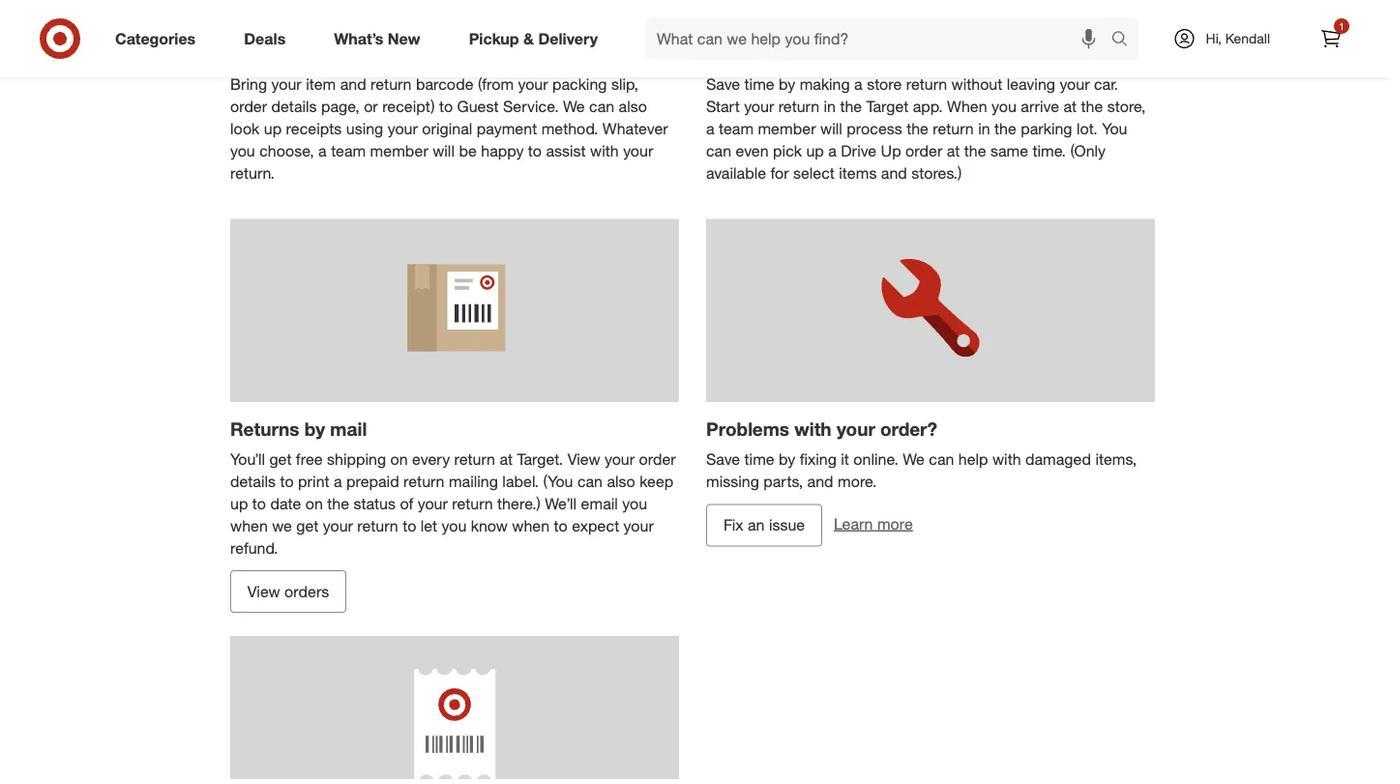 Task type: describe. For each thing, give the bounding box(es) containing it.
up inside you'll get free shipping on every return at target. view your order details to print a prepaid return mailing label. (you can also keep up to date on the status of your return there.) we'll email you when we get your return to let you know when to expect your refund.
[[230, 494, 248, 513]]

return down status
[[357, 517, 398, 535]]

learn
[[834, 515, 873, 534]]

to left date
[[252, 494, 266, 513]]

with up making
[[781, 43, 818, 65]]

parking
[[1021, 119, 1072, 138]]

refund.
[[230, 539, 278, 558]]

can inside bring your item and return barcode (from your packing slip, order details page, or receipt) to guest service. we can also look up receipts using your original payment method. whatever you choose, a team member will be happy to assist with your return.
[[589, 97, 614, 116]]

fix
[[724, 516, 743, 535]]

page,
[[321, 97, 360, 116]]

a up select
[[828, 141, 837, 160]]

slip,
[[611, 75, 638, 94]]

mailing
[[449, 472, 498, 491]]

hi, kendall
[[1206, 30, 1270, 47]]

lot.
[[1077, 119, 1098, 138]]

(from
[[478, 75, 514, 94]]

pickup
[[469, 29, 519, 48]]

1 vertical spatial on
[[305, 494, 323, 513]]

0 vertical spatial drive
[[823, 43, 868, 65]]

problems with your order?
[[706, 418, 938, 440]]

at up the stores.)
[[947, 141, 960, 160]]

your right start
[[744, 97, 774, 116]]

0 vertical spatial on
[[390, 450, 408, 469]]

free
[[296, 450, 323, 469]]

&
[[523, 29, 534, 48]]

label.
[[502, 472, 539, 491]]

prepaid
[[346, 472, 399, 491]]

search button
[[1102, 17, 1149, 64]]

you right let
[[442, 517, 467, 535]]

leaving
[[1007, 75, 1055, 94]]

without
[[952, 75, 1003, 94]]

details inside you'll get free shipping on every return at target. view your order details to print a prepaid return mailing label. (you can also keep up to date on the status of your return there.) we'll email you when we get your return to let you know when to expect your refund.
[[230, 472, 276, 491]]

print
[[298, 472, 329, 491]]

can inside save time by fixing it online. we can help with damaged items, missing parts, and more.
[[929, 450, 954, 469]]

return up app.
[[906, 75, 947, 94]]

you
[[1102, 119, 1128, 138]]

orders
[[285, 583, 329, 601]]

you'll
[[230, 450, 265, 469]]

up inside bring your item and return barcode (from your packing slip, order details page, or receipt) to guest service. we can also look up receipts using your original payment method. whatever you choose, a team member will be happy to assist with your return.
[[264, 119, 282, 138]]

available
[[706, 163, 766, 182]]

time for problems
[[745, 450, 775, 469]]

up inside save time by making a store return without leaving your car. start your return in the target app. when you arrive at the store, a team member will process the return in the parking lot. you can even pick up a drive up order at the same time. (only available for select items and stores.)
[[881, 141, 901, 160]]

save for returns with drive up
[[706, 75, 740, 94]]

problems
[[706, 418, 789, 440]]

let
[[421, 517, 437, 535]]

item
[[306, 75, 336, 94]]

pickup & delivery
[[469, 29, 598, 48]]

making
[[800, 75, 850, 94]]

returns for returns by mail
[[230, 418, 299, 440]]

or
[[364, 97, 378, 116]]

arrive
[[1021, 97, 1059, 116]]

stores.)
[[912, 163, 962, 182]]

new
[[388, 29, 421, 48]]

date
[[270, 494, 301, 513]]

deals link
[[228, 17, 310, 60]]

email
[[581, 494, 618, 513]]

team inside bring your item and return barcode (from your packing slip, order details page, or receipt) to guest service. we can also look up receipts using your original payment method. whatever you choose, a team member will be happy to assist with your return.
[[331, 141, 366, 160]]

select
[[793, 163, 835, 182]]

your up email
[[605, 450, 635, 469]]

your down receipt)
[[388, 119, 418, 138]]

1 vertical spatial in
[[978, 119, 990, 138]]

1 when from the left
[[230, 517, 268, 535]]

member inside save time by making a store return without leaving your car. start your return in the target app. when you arrive at the store, a team member will process the return in the parking lot. you can even pick up a drive up order at the same time. (only available for select items and stores.)
[[758, 119, 816, 138]]

even
[[736, 141, 769, 160]]

bring your item and return barcode (from your packing slip, order details page, or receipt) to guest service. we can also look up receipts using your original payment method. whatever you choose, a team member will be happy to assist with your return.
[[230, 75, 668, 182]]

target.
[[517, 450, 563, 469]]

a inside bring your item and return barcode (from your packing slip, order details page, or receipt) to guest service. we can also look up receipts using your original payment method. whatever you choose, a team member will be happy to assist with your return.
[[318, 141, 327, 160]]

1
[[1339, 20, 1345, 32]]

look
[[230, 119, 260, 138]]

assist
[[546, 141, 586, 160]]

learn more
[[834, 515, 913, 534]]

more.
[[838, 472, 877, 491]]

what's new
[[334, 29, 421, 48]]

every
[[412, 450, 450, 469]]

a left store
[[854, 75, 863, 94]]

car.
[[1094, 75, 1118, 94]]

your down "print"
[[323, 517, 353, 535]]

we
[[272, 517, 292, 535]]

missing
[[706, 472, 759, 491]]

(you
[[543, 472, 573, 491]]

start
[[706, 97, 740, 116]]

damaged
[[1026, 450, 1091, 469]]

What can we help you find? suggestions appear below search field
[[645, 17, 1116, 60]]

you down keep
[[622, 494, 647, 513]]

time for returns
[[745, 75, 775, 94]]

can inside save time by making a store return without leaving your car. start your return in the target app. when you arrive at the store, a team member will process the return in the parking lot. you can even pick up a drive up order at the same time. (only available for select items and stores.)
[[706, 141, 731, 160]]

know
[[471, 517, 508, 535]]

your up service.
[[518, 75, 548, 94]]

when
[[947, 97, 987, 116]]

at inside you'll get free shipping on every return at target. view your order details to print a prepaid return mailing label. (you can also keep up to date on the status of your return there.) we'll email you when we get your return to let you know when to expect your refund.
[[500, 450, 513, 469]]

a up item
[[327, 43, 337, 65]]

return up mailing
[[454, 450, 495, 469]]

save time by making a store return without leaving your car. start your return in the target app. when you arrive at the store, a team member will process the return in the parking lot. you can even pick up a drive up order at the same time. (only available for select items and stores.)
[[706, 75, 1146, 182]]

delivery
[[538, 29, 598, 48]]

fixing
[[800, 450, 837, 469]]

an
[[748, 516, 765, 535]]

with inside bring your item and return barcode (from your packing slip, order details page, or receipt) to guest service. we can also look up receipts using your original payment method. whatever you choose, a team member will be happy to assist with your return.
[[590, 141, 619, 160]]

fix an issue link
[[706, 505, 822, 547]]

your up it
[[837, 418, 875, 440]]

order inside you'll get free shipping on every return at target. view your order details to print a prepaid return mailing label. (you can also keep up to date on the status of your return there.) we'll email you when we get your return to let you know when to expect your refund.
[[639, 450, 676, 469]]

can inside you'll get free shipping on every return at target. view your order details to print a prepaid return mailing label. (you can also keep up to date on the status of your return there.) we'll email you when we get your return to let you know when to expect your refund.
[[577, 472, 603, 491]]

of
[[400, 494, 413, 513]]

(only
[[1071, 141, 1106, 160]]

by for problems
[[779, 450, 795, 469]]

store,
[[1108, 97, 1146, 116]]

1 horizontal spatial get
[[296, 517, 319, 535]]

what's new link
[[318, 17, 445, 60]]

1 vertical spatial by
[[305, 418, 325, 440]]



Task type: locate. For each thing, give the bounding box(es) containing it.
payment
[[477, 119, 537, 138]]

return down making
[[778, 97, 820, 116]]

return down every
[[404, 472, 445, 491]]

1 vertical spatial drive
[[841, 141, 877, 160]]

details down you'll
[[230, 472, 276, 491]]

to left assist
[[528, 141, 542, 160]]

2 when from the left
[[512, 517, 550, 535]]

can up email
[[577, 472, 603, 491]]

0 vertical spatial also
[[619, 97, 647, 116]]

returns for returns at a target store
[[230, 43, 299, 65]]

happy
[[481, 141, 524, 160]]

return down mailing
[[452, 494, 493, 513]]

to up date
[[280, 472, 294, 491]]

1 vertical spatial will
[[433, 141, 455, 160]]

1 vertical spatial get
[[296, 517, 319, 535]]

view orders link
[[230, 571, 346, 614]]

by
[[779, 75, 795, 94], [305, 418, 325, 440], [779, 450, 795, 469]]

1 vertical spatial team
[[331, 141, 366, 160]]

and down fixing
[[807, 472, 834, 491]]

can
[[589, 97, 614, 116], [706, 141, 731, 160], [929, 450, 954, 469], [577, 472, 603, 491]]

team down using
[[331, 141, 366, 160]]

the up lot. at the top of the page
[[1081, 97, 1103, 116]]

you inside save time by making a store return without leaving your car. start your return in the target app. when you arrive at the store, a team member will process the return in the parking lot. you can even pick up a drive up order at the same time. (only available for select items and stores.)
[[992, 97, 1017, 116]]

be
[[459, 141, 477, 160]]

0 vertical spatial up
[[264, 119, 282, 138]]

2 vertical spatial order
[[639, 450, 676, 469]]

0 horizontal spatial and
[[340, 75, 366, 94]]

will left process on the right top
[[820, 119, 843, 138]]

the down app.
[[907, 119, 929, 138]]

also up whatever
[[619, 97, 647, 116]]

returns up you'll
[[230, 418, 299, 440]]

will inside bring your item and return barcode (from your packing slip, order details page, or receipt) to guest service. we can also look up receipts using your original payment method. whatever you choose, a team member will be happy to assist with your return.
[[433, 141, 455, 160]]

the up process on the right top
[[840, 97, 862, 116]]

1 vertical spatial member
[[370, 141, 428, 160]]

will down original in the top of the page
[[433, 141, 455, 160]]

method.
[[541, 119, 598, 138]]

drive up items on the top right of page
[[841, 141, 877, 160]]

also up email
[[607, 472, 635, 491]]

order inside save time by making a store return without leaving your car. start your return in the target app. when you arrive at the store, a team member will process the return in the parking lot. you can even pick up a drive up order at the same time. (only available for select items and stores.)
[[906, 141, 943, 160]]

original
[[422, 119, 472, 138]]

time inside save time by making a store return without leaving your car. start your return in the target app. when you arrive at the store, a team member will process the return in the parking lot. you can even pick up a drive up order at the same time. (only available for select items and stores.)
[[745, 75, 775, 94]]

a
[[327, 43, 337, 65], [854, 75, 863, 94], [706, 119, 715, 138], [318, 141, 327, 160], [828, 141, 837, 160], [334, 472, 342, 491]]

receipts
[[286, 119, 342, 138]]

time up parts,
[[745, 450, 775, 469]]

up up store
[[873, 43, 898, 65]]

0 vertical spatial in
[[824, 97, 836, 116]]

drive up making
[[823, 43, 868, 65]]

1 vertical spatial time
[[745, 450, 775, 469]]

0 horizontal spatial target
[[342, 43, 397, 65]]

bring
[[230, 75, 267, 94]]

the
[[840, 97, 862, 116], [1081, 97, 1103, 116], [907, 119, 929, 138], [995, 119, 1017, 138], [964, 141, 986, 160], [327, 494, 349, 513]]

parts,
[[764, 472, 803, 491]]

drive inside save time by making a store return without leaving your car. start your return in the target app. when you arrive at the store, a team member will process the return in the parking lot. you can even pick up a drive up order at the same time. (only available for select items and stores.)
[[841, 141, 877, 160]]

when down there.)
[[512, 517, 550, 535]]

by down the returns with drive up
[[779, 75, 795, 94]]

we down order?
[[903, 450, 925, 469]]

items,
[[1096, 450, 1137, 469]]

1 horizontal spatial member
[[758, 119, 816, 138]]

time down the returns with drive up
[[745, 75, 775, 94]]

by up parts,
[[779, 450, 795, 469]]

order inside bring your item and return barcode (from your packing slip, order details page, or receipt) to guest service. we can also look up receipts using your original payment method. whatever you choose, a team member will be happy to assist with your return.
[[230, 97, 267, 116]]

1 horizontal spatial up
[[264, 119, 282, 138]]

1 horizontal spatial order
[[639, 450, 676, 469]]

when up refund.
[[230, 517, 268, 535]]

view left orders
[[247, 583, 280, 601]]

1 vertical spatial target
[[866, 97, 909, 116]]

0 horizontal spatial get
[[269, 450, 292, 469]]

member inside bring your item and return barcode (from your packing slip, order details page, or receipt) to guest service. we can also look up receipts using your original payment method. whatever you choose, a team member will be happy to assist with your return.
[[370, 141, 428, 160]]

at
[[305, 43, 322, 65], [1064, 97, 1077, 116], [947, 141, 960, 160], [500, 450, 513, 469]]

keep
[[640, 472, 674, 491]]

you inside bring your item and return barcode (from your packing slip, order details page, or receipt) to guest service. we can also look up receipts using your original payment method. whatever you choose, a team member will be happy to assist with your return.
[[230, 141, 255, 160]]

save for problems with your order?
[[706, 450, 740, 469]]

the up same
[[995, 119, 1017, 138]]

more
[[877, 515, 913, 534]]

process
[[847, 119, 902, 138]]

by inside save time by fixing it online. we can help with damaged items, missing parts, and more.
[[779, 450, 795, 469]]

it
[[841, 450, 849, 469]]

at up lot. at the top of the page
[[1064, 97, 1077, 116]]

view
[[568, 450, 600, 469], [247, 583, 280, 601]]

service.
[[503, 97, 559, 116]]

will
[[820, 119, 843, 138], [433, 141, 455, 160]]

what's
[[334, 29, 384, 48]]

by inside save time by making a store return without leaving your car. start your return in the target app. when you arrive at the store, a team member will process the return in the parking lot. you can even pick up a drive up order at the same time. (only available for select items and stores.)
[[779, 75, 795, 94]]

return inside bring your item and return barcode (from your packing slip, order details page, or receipt) to guest service. we can also look up receipts using your original payment method. whatever you choose, a team member will be happy to assist with your return.
[[371, 75, 412, 94]]

returns at a target store
[[230, 43, 449, 65]]

save inside save time by making a store return without leaving your car. start your return in the target app. when you arrive at the store, a team member will process the return in the parking lot. you can even pick up a drive up order at the same time. (only available for select items and stores.)
[[706, 75, 740, 94]]

0 horizontal spatial in
[[824, 97, 836, 116]]

1 vertical spatial and
[[881, 163, 907, 182]]

pickup & delivery link
[[452, 17, 622, 60]]

view orders
[[247, 583, 329, 601]]

we up method.
[[563, 97, 585, 116]]

member up the pick
[[758, 119, 816, 138]]

0 vertical spatial up
[[873, 43, 898, 65]]

member down using
[[370, 141, 428, 160]]

0 horizontal spatial we
[[563, 97, 585, 116]]

returns
[[230, 43, 299, 65], [706, 43, 775, 65], [230, 418, 299, 440]]

1 horizontal spatial view
[[568, 450, 600, 469]]

1 vertical spatial we
[[903, 450, 925, 469]]

to left let
[[403, 517, 416, 535]]

member
[[758, 119, 816, 138], [370, 141, 428, 160]]

will inside save time by making a store return without leaving your car. start your return in the target app. when you arrive at the store, a team member will process the return in the parking lot. you can even pick up a drive up order at the same time. (only available for select items and stores.)
[[820, 119, 843, 138]]

shipping
[[327, 450, 386, 469]]

app.
[[913, 97, 943, 116]]

2 vertical spatial and
[[807, 472, 834, 491]]

0 vertical spatial view
[[568, 450, 600, 469]]

to
[[439, 97, 453, 116], [528, 141, 542, 160], [280, 472, 294, 491], [252, 494, 266, 513], [403, 517, 416, 535], [554, 517, 568, 535]]

at up item
[[305, 43, 322, 65]]

items
[[839, 163, 877, 182]]

for
[[770, 163, 789, 182]]

up down you'll
[[230, 494, 248, 513]]

2 vertical spatial up
[[230, 494, 248, 513]]

drive
[[823, 43, 868, 65], [841, 141, 877, 160]]

and right items on the top right of page
[[881, 163, 907, 182]]

you down look
[[230, 141, 255, 160]]

0 vertical spatial and
[[340, 75, 366, 94]]

1 vertical spatial order
[[906, 141, 943, 160]]

save inside save time by fixing it online. we can help with damaged items, missing parts, and more.
[[706, 450, 740, 469]]

returns by mail
[[230, 418, 367, 440]]

details up receipts
[[271, 97, 317, 116]]

expect
[[572, 517, 619, 535]]

returns with drive up
[[706, 43, 898, 65]]

1 horizontal spatial when
[[512, 517, 550, 535]]

and up page,
[[340, 75, 366, 94]]

with up fixing
[[795, 418, 832, 440]]

1 vertical spatial up
[[806, 141, 824, 160]]

up down process on the right top
[[881, 141, 901, 160]]

the down "print"
[[327, 494, 349, 513]]

to up original in the top of the page
[[439, 97, 453, 116]]

save up 'missing' at bottom
[[706, 450, 740, 469]]

your up let
[[418, 494, 448, 513]]

time inside save time by fixing it online. we can help with damaged items, missing parts, and more.
[[745, 450, 775, 469]]

get left free
[[269, 450, 292, 469]]

also inside bring your item and return barcode (from your packing slip, order details page, or receipt) to guest service. we can also look up receipts using your original payment method. whatever you choose, a team member will be happy to assist with your return.
[[619, 97, 647, 116]]

target
[[342, 43, 397, 65], [866, 97, 909, 116]]

your left item
[[271, 75, 302, 94]]

up up select
[[806, 141, 824, 160]]

there.)
[[497, 494, 541, 513]]

barcode
[[416, 75, 474, 94]]

your right expect
[[624, 517, 654, 535]]

with inside save time by fixing it online. we can help with damaged items, missing parts, and more.
[[993, 450, 1021, 469]]

0 horizontal spatial view
[[247, 583, 280, 601]]

1 horizontal spatial target
[[866, 97, 909, 116]]

0 vertical spatial target
[[342, 43, 397, 65]]

get right we
[[296, 517, 319, 535]]

1 vertical spatial up
[[881, 141, 901, 160]]

0 vertical spatial member
[[758, 119, 816, 138]]

your left the car.
[[1060, 75, 1090, 94]]

1 horizontal spatial and
[[807, 472, 834, 491]]

in down making
[[824, 97, 836, 116]]

1 vertical spatial view
[[247, 583, 280, 601]]

0 vertical spatial by
[[779, 75, 795, 94]]

at up the label.
[[500, 450, 513, 469]]

fix an issue
[[724, 516, 805, 535]]

1 horizontal spatial we
[[903, 450, 925, 469]]

deals
[[244, 29, 286, 48]]

can up available
[[706, 141, 731, 160]]

hi,
[[1206, 30, 1222, 47]]

return.
[[230, 163, 275, 182]]

learn more button
[[834, 513, 913, 536]]

1 vertical spatial details
[[230, 472, 276, 491]]

order up keep
[[639, 450, 676, 469]]

order?
[[881, 418, 938, 440]]

your down whatever
[[623, 141, 653, 160]]

on down "print"
[[305, 494, 323, 513]]

team inside save time by making a store return without leaving your car. start your return in the target app. when you arrive at the store, a team member will process the return in the parking lot. you can even pick up a drive up order at the same time. (only available for select items and stores.)
[[719, 119, 754, 138]]

when
[[230, 517, 268, 535], [512, 517, 550, 535]]

and inside save time by making a store return without leaving your car. start your return in the target app. when you arrive at the store, a team member will process the return in the parking lot. you can even pick up a drive up order at the same time. (only available for select items and stores.)
[[881, 163, 907, 182]]

online.
[[854, 450, 899, 469]]

0 horizontal spatial order
[[230, 97, 267, 116]]

returns up 'bring'
[[230, 43, 299, 65]]

categories
[[115, 29, 196, 48]]

whatever
[[603, 119, 668, 138]]

also
[[619, 97, 647, 116], [607, 472, 635, 491]]

1 horizontal spatial team
[[719, 119, 754, 138]]

details inside bring your item and return barcode (from your packing slip, order details page, or receipt) to guest service. we can also look up receipts using your original payment method. whatever you choose, a team member will be happy to assist with your return.
[[271, 97, 317, 116]]

0 vertical spatial we
[[563, 97, 585, 116]]

kendall
[[1226, 30, 1270, 47]]

and inside save time by fixing it online. we can help with damaged items, missing parts, and more.
[[807, 472, 834, 491]]

by up free
[[305, 418, 325, 440]]

2 horizontal spatial and
[[881, 163, 907, 182]]

we inside bring your item and return barcode (from your packing slip, order details page, or receipt) to guest service. we can also look up receipts using your original payment method. whatever you choose, a team member will be happy to assist with your return.
[[563, 97, 585, 116]]

we inside save time by fixing it online. we can help with damaged items, missing parts, and more.
[[903, 450, 925, 469]]

1 horizontal spatial on
[[390, 450, 408, 469]]

in down the when
[[978, 119, 990, 138]]

your
[[271, 75, 302, 94], [518, 75, 548, 94], [1060, 75, 1090, 94], [744, 97, 774, 116], [388, 119, 418, 138], [623, 141, 653, 160], [837, 418, 875, 440], [605, 450, 635, 469], [418, 494, 448, 513], [323, 517, 353, 535], [624, 517, 654, 535]]

view up (you
[[568, 450, 600, 469]]

0 vertical spatial details
[[271, 97, 317, 116]]

0 horizontal spatial member
[[370, 141, 428, 160]]

get
[[269, 450, 292, 469], [296, 517, 319, 535]]

return down the when
[[933, 119, 974, 138]]

same
[[991, 141, 1028, 160]]

0 vertical spatial order
[[230, 97, 267, 116]]

1 vertical spatial also
[[607, 472, 635, 491]]

details
[[271, 97, 317, 116], [230, 472, 276, 491]]

up
[[873, 43, 898, 65], [881, 141, 901, 160]]

in
[[824, 97, 836, 116], [978, 119, 990, 138]]

guest
[[457, 97, 499, 116]]

also inside you'll get free shipping on every return at target. view your order details to print a prepaid return mailing label. (you can also keep up to date on the status of your return there.) we'll email you when we get your return to let you know when to expect your refund.
[[607, 472, 635, 491]]

0 vertical spatial time
[[745, 75, 775, 94]]

0 horizontal spatial up
[[230, 494, 248, 513]]

you down leaving
[[992, 97, 1017, 116]]

2 time from the top
[[745, 450, 775, 469]]

using
[[346, 119, 383, 138]]

a down receipts
[[318, 141, 327, 160]]

returns up start
[[706, 43, 775, 65]]

help
[[959, 450, 988, 469]]

1 horizontal spatial in
[[978, 119, 990, 138]]

on left every
[[390, 450, 408, 469]]

returns for returns with drive up
[[706, 43, 775, 65]]

status
[[354, 494, 396, 513]]

to down we'll
[[554, 517, 568, 535]]

0 horizontal spatial team
[[331, 141, 366, 160]]

0 horizontal spatial on
[[305, 494, 323, 513]]

packing
[[552, 75, 607, 94]]

choose,
[[259, 141, 314, 160]]

a down start
[[706, 119, 715, 138]]

with right the help on the right bottom
[[993, 450, 1021, 469]]

1 horizontal spatial will
[[820, 119, 843, 138]]

2 vertical spatial by
[[779, 450, 795, 469]]

you'll get free shipping on every return at target. view your order details to print a prepaid return mailing label. (you can also keep up to date on the status of your return there.) we'll email you when we get your return to let you know when to expect your refund.
[[230, 450, 676, 558]]

and inside bring your item and return barcode (from your packing slip, order details page, or receipt) to guest service. we can also look up receipts using your original payment method. whatever you choose, a team member will be happy to assist with your return.
[[340, 75, 366, 94]]

0 vertical spatial will
[[820, 119, 843, 138]]

up up choose,
[[264, 119, 282, 138]]

0 vertical spatial get
[[269, 450, 292, 469]]

store
[[402, 43, 449, 65]]

up inside save time by making a store return without leaving your car. start your return in the target app. when you arrive at the store, a team member will process the return in the parking lot. you can even pick up a drive up order at the same time. (only available for select items and stores.)
[[806, 141, 824, 160]]

target inside save time by making a store return without leaving your car. start your return in the target app. when you arrive at the store, a team member will process the return in the parking lot. you can even pick up a drive up order at the same time. (only available for select items and stores.)
[[866, 97, 909, 116]]

1 time from the top
[[745, 75, 775, 94]]

2 save from the top
[[706, 450, 740, 469]]

issue
[[769, 516, 805, 535]]

up
[[264, 119, 282, 138], [806, 141, 824, 160], [230, 494, 248, 513]]

by for returns
[[779, 75, 795, 94]]

order down 'bring'
[[230, 97, 267, 116]]

the inside you'll get free shipping on every return at target. view your order details to print a prepaid return mailing label. (you can also keep up to date on the status of your return there.) we'll email you when we get your return to let you know when to expect your refund.
[[327, 494, 349, 513]]

1 save from the top
[[706, 75, 740, 94]]

save up start
[[706, 75, 740, 94]]

can left the help on the right bottom
[[929, 450, 954, 469]]

0 vertical spatial team
[[719, 119, 754, 138]]

receipt)
[[382, 97, 435, 116]]

0 horizontal spatial will
[[433, 141, 455, 160]]

team down start
[[719, 119, 754, 138]]

with down whatever
[[590, 141, 619, 160]]

time.
[[1033, 141, 1066, 160]]

2 horizontal spatial order
[[906, 141, 943, 160]]

0 vertical spatial save
[[706, 75, 740, 94]]

a right "print"
[[334, 472, 342, 491]]

a inside you'll get free shipping on every return at target. view your order details to print a prepaid return mailing label. (you can also keep up to date on the status of your return there.) we'll email you when we get your return to let you know when to expect your refund.
[[334, 472, 342, 491]]

can down packing
[[589, 97, 614, 116]]

0 horizontal spatial when
[[230, 517, 268, 535]]

order up the stores.)
[[906, 141, 943, 160]]

1 link
[[1310, 17, 1353, 60]]

2 horizontal spatial up
[[806, 141, 824, 160]]

return up receipt)
[[371, 75, 412, 94]]

the left same
[[964, 141, 986, 160]]

1 vertical spatial save
[[706, 450, 740, 469]]

search
[[1102, 31, 1149, 50]]

save
[[706, 75, 740, 94], [706, 450, 740, 469]]

view inside you'll get free shipping on every return at target. view your order details to print a prepaid return mailing label. (you can also keep up to date on the status of your return there.) we'll email you when we get your return to let you know when to expect your refund.
[[568, 450, 600, 469]]



Task type: vqa. For each thing, say whether or not it's contained in the screenshot.
free
yes



